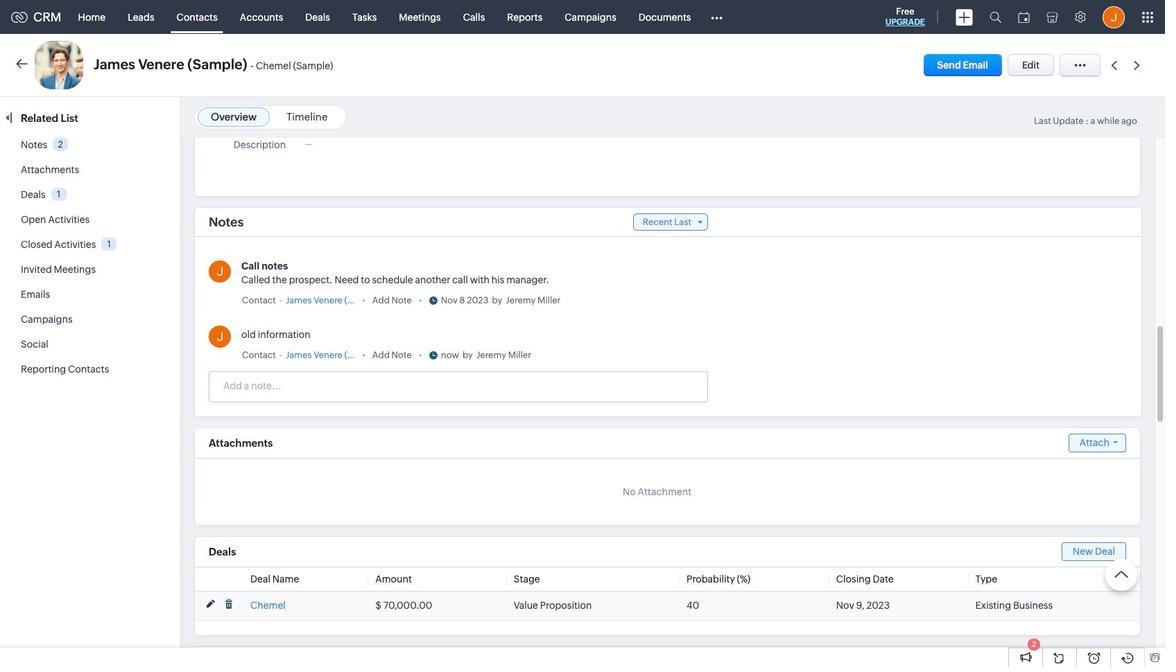 Task type: locate. For each thing, give the bounding box(es) containing it.
profile image
[[1103, 6, 1125, 28]]

previous record image
[[1111, 61, 1117, 70]]

calendar image
[[1018, 11, 1030, 23]]



Task type: describe. For each thing, give the bounding box(es) containing it.
create menu image
[[956, 9, 973, 25]]

search image
[[990, 11, 1002, 23]]

logo image
[[11, 11, 28, 23]]

create menu element
[[948, 0, 982, 34]]

Add a note... field
[[209, 379, 707, 393]]

profile element
[[1095, 0, 1133, 34]]

search element
[[982, 0, 1010, 34]]

next record image
[[1134, 61, 1143, 70]]

Other Modules field
[[702, 6, 732, 28]]



Task type: vqa. For each thing, say whether or not it's contained in the screenshot.
CALENDAR IMAGE
yes



